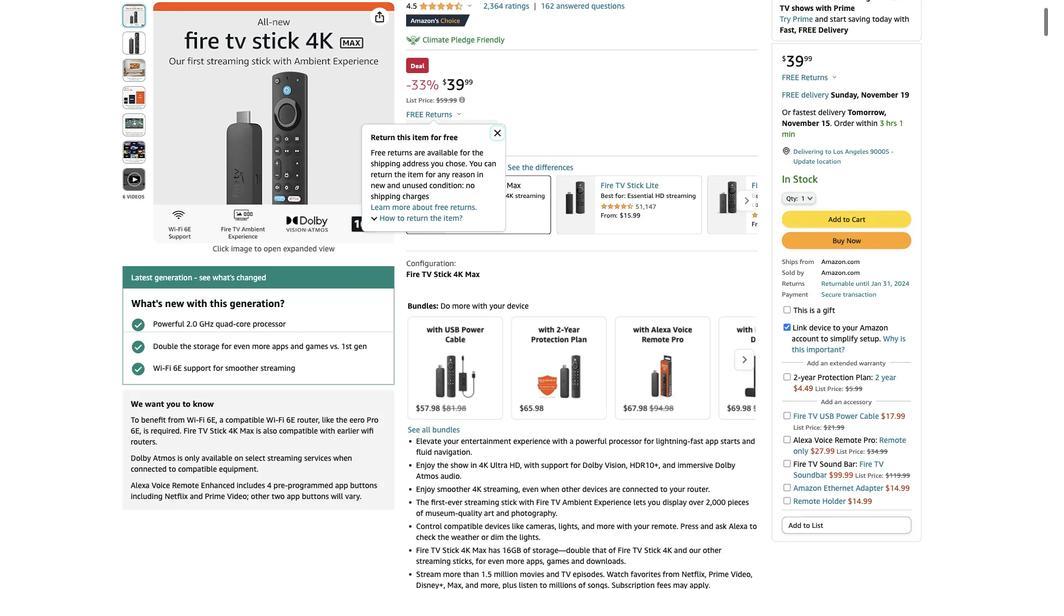 Task type: describe. For each thing, give the bounding box(es) containing it.
$67.98
[[623, 404, 648, 413]]

to inside delivering to los angeles 90005 - update location
[[826, 147, 832, 155]]

with inside fire tv stick best for: hd streaming with convenient device controls
[[821, 192, 834, 200]]

list inside add to list link
[[812, 521, 824, 530]]

This is a gift checkbox
[[784, 307, 791, 314]]

lite
[[646, 181, 659, 190]]

gift
[[823, 306, 836, 315]]

streaming up art
[[465, 498, 499, 507]]

the
[[416, 498, 429, 507]]

may
[[673, 581, 688, 590]]

protection inside with 2-year protection plan
[[531, 335, 569, 344]]

for up the chose.
[[460, 148, 470, 157]]

popover image
[[833, 76, 837, 78]]

device inside link device to your amazon account   to simplify setup.
[[810, 323, 831, 332]]

free returns are available for the shipping address you chose. you can return the item for any reason in new and unused condition: no shipping charges learn more about free returns.
[[371, 148, 497, 212]]

is inside dolby atmos is only available on select streaming services when connected to compatible equipment.
[[177, 454, 183, 463]]

or
[[482, 533, 489, 542]]

dolby inside dolby atmos is only available on select streaming services when connected to compatible equipment.
[[131, 454, 151, 463]]

save
[[411, 125, 427, 134]]

app inside elevate your entertainment experience with a powerful processor for lightning-fast app starts and fluid navigation. enjoy the show in 4k ultra hd, with support for dolby vision, hdr10+, and immersive dolby atmos audio. enjoy smoother 4k streaming, even when other devices are connected to your router. the first-ever streaming stick with fire tv ambient experience lets you display over 2,000 pieces of museum-quality art and photography. control compatible devices like cameras, lights, and more with your remote. press and ask alexa to check the weather or dim the lights. fire tv stick 4k max has 16gb of storage—double that of fire tv stick 4k and our other streaming sticks, for even more apps, games and downloads. stream more than 1.5 million movies and tv episodes. watch favorites from netflix, prime video, disney+, max, and more, plus listen to millions of songs. subscription fees may apply.
[[706, 437, 719, 446]]

for down powerful
[[571, 461, 581, 470]]

jan
[[872, 279, 882, 287]]

is up routers.
[[143, 427, 149, 436]]

usb inside "with usb power cable"
[[445, 325, 460, 334]]

list inside $27.99 list price: $34.99
[[837, 448, 848, 455]]

fire down check
[[416, 547, 429, 556]]

for up 1.5
[[476, 557, 486, 566]]

amazon inside link device to your amazon account   to simplify setup.
[[860, 323, 889, 332]]

2 vertical spatial even
[[488, 557, 505, 566]]

the right 'double'
[[180, 342, 192, 351]]

pro inside to benefit from wi-fi 6e, a compatible wi-fi 6e router, like the eero pro 6e, is required. fire tv stick 4k max is also compatible with earlier wifi routers.
[[367, 416, 379, 425]]

stick up "sticks,"
[[443, 547, 459, 556]]

atmos inside elevate your entertainment experience with a powerful processor for lightning-fast app starts and fluid navigation. enjoy the show in 4k ultra hd, with support for dolby vision, hdr10+, and immersive dolby atmos audio. enjoy smoother 4k streaming, even when other devices are connected to your router. the first-ever streaming stick with fire tv ambient experience lets you display over 2,000 pieces of museum-quality art and photography. control compatible devices like cameras, lights, and more with your remote. press and ask alexa to check the weather or dim the lights. fire tv stick 4k max has 16gb of storage—double that of fire tv stick 4k and our other streaming sticks, for even more apps, games and downloads. stream more than 1.5 million movies and tv episodes. watch favorites from netflix, prime video, disney+, max, and more, plus listen to millions of songs. subscription fees may apply.
[[416, 472, 439, 481]]

fire up unused at the top left of page
[[406, 163, 420, 172]]

$67.98 $94.98
[[623, 404, 674, 413]]

you
[[469, 159, 483, 168]]

max inside elevate your entertainment experience with a powerful processor for lightning-fast app starts and fluid navigation. enjoy the show in 4k ultra hd, with support for dolby vision, hdr10+, and immersive dolby atmos audio. enjoy smoother 4k streaming, even when other devices are connected to your router. the first-ever streaming stick with fire tv ambient experience lets you display over 2,000 pieces of museum-quality art and photography. control compatible devices like cameras, lights, and more with your remote. press and ask alexa to check the weather or dim the lights. fire tv stick 4k max has 16gb of storage—double that of fire tv stick 4k and our other streaming sticks, for even more apps, games and downloads. stream more than 1.5 million movies and tv episodes. watch favorites from netflix, prime video, disney+, max, and more, plus listen to millions of songs. subscription fees may apply.
[[473, 547, 487, 556]]

the right check
[[438, 533, 449, 542]]

0 vertical spatial free returns button
[[782, 72, 837, 83]]

soundbar
[[794, 471, 827, 480]]

sunday,
[[831, 90, 860, 99]]

for down storage
[[213, 364, 223, 373]]

fees
[[657, 581, 671, 590]]

all-new amazon fire tv stick 4k max streaming device, supports wi-fi 6e, free &amp; live tv without cable or satellite image
[[153, 2, 395, 244]]

enhanced
[[201, 481, 235, 490]]

why is this important?
[[792, 334, 906, 354]]

to up important?
[[821, 334, 829, 343]]

compatible down router,
[[279, 427, 318, 436]]

remote only link
[[794, 436, 907, 456]]

powerful inside the fire tv stick 4k max best for: powerful 4k streaming
[[477, 192, 504, 200]]

1 vertical spatial powerful
[[153, 320, 184, 329]]

from inside to benefit from wi-fi 6e, a compatible wi-fi 6e router, like the eero pro 6e, is required. fire tv stick 4k max is also compatible with earlier wifi routers.
[[168, 416, 185, 425]]

favorites
[[631, 571, 661, 580]]

list inside 2-year protection plan: 2 year $4.49 list price: $5.99
[[816, 385, 826, 393]]

0 horizontal spatial free returns button
[[406, 109, 461, 120]]

fire tv usb power cable $17.99 list price: $21.99
[[794, 412, 906, 431]]

0 vertical spatial smoother
[[225, 364, 259, 373]]

more up that
[[597, 522, 615, 532]]

0 vertical spatial next image
[[744, 197, 750, 205]]

2- inside 2-year protection plan: 2 year $4.49 list price: $5.99
[[794, 373, 801, 382]]

streaming up stream
[[416, 557, 451, 566]]

2 horizontal spatial fi
[[278, 416, 284, 425]]

buy now
[[833, 236, 862, 245]]

Buy Now submit
[[783, 233, 911, 249]]

the inside dropdown button
[[430, 214, 442, 223]]

are inside the free returns are available for the shipping address you chose. you can return the item for any reason in new and unused condition: no shipping charges learn more about free returns.
[[415, 148, 425, 157]]

qty:
[[787, 195, 798, 202]]

try prime link
[[780, 14, 813, 23]]

0 vertical spatial in
[[487, 125, 493, 134]]

0 vertical spatial free
[[444, 133, 458, 142]]

to up simplify
[[833, 323, 841, 332]]

from inside elevate your entertainment experience with a powerful processor for lightning-fast app starts and fluid navigation. enjoy the show in 4k ultra hd, with support for dolby vision, hdr10+, and immersive dolby atmos audio. enjoy smoother 4k streaming, even when other devices are connected to your router. the first-ever streaming stick with fire tv ambient experience lets you display over 2,000 pieces of museum-quality art and photography. control compatible devices like cameras, lights, and more with your remote. press and ask alexa to check the weather or dim the lights. fire tv stick 4k max has 16gb of storage—double that of fire tv stick 4k and our other streaming sticks, for even more apps, games and downloads. stream more than 1.5 million movies and tv episodes. watch favorites from netflix, prime video, disney+, max, and more, plus listen to millions of songs. subscription fees may apply.
[[663, 571, 680, 580]]

$65.98
[[520, 404, 544, 413]]

protection inside 2-year protection plan: 2 year $4.49 list price: $5.99
[[818, 373, 854, 382]]

to right listen
[[540, 581, 547, 590]]

amazon.com for amazon.com returns
[[822, 269, 860, 276]]

0 vertical spatial november
[[861, 90, 899, 99]]

for left the any
[[426, 170, 436, 179]]

1 vertical spatial devices
[[485, 522, 510, 532]]

services
[[304, 454, 331, 463]]

fire up photography.
[[536, 498, 549, 507]]

usb inside fire tv usb power cable $17.99 list price: $21.99
[[820, 412, 834, 421]]

buy
[[833, 236, 845, 245]]

90005
[[871, 147, 890, 155]]

the up you
[[472, 148, 484, 157]]

amazon.com for amazon.com sold by
[[822, 258, 860, 265]]

and right apps
[[291, 342, 304, 351]]

processor inside elevate your entertainment experience with a powerful processor for lightning-fast app starts and fluid navigation. enjoy the show in 4k ultra hd, with support for dolby vision, hdr10+, and immersive dolby atmos audio. enjoy smoother 4k streaming, even when other devices are connected to your router. the first-ever streaming stick with fire tv ambient experience lets you display over 2,000 pieces of museum-quality art and photography. control compatible devices like cameras, lights, and more with your remote. press and ask alexa to check the weather or dim the lights. fire tv stick 4k max has 16gb of storage—double that of fire tv stick 4k and our other streaming sticks, for even more apps, games and downloads. stream more than 1.5 million movies and tv episodes. watch favorites from netflix, prime video, disney+, max, and more, plus listen to millions of songs. subscription fees may apply.
[[609, 437, 642, 446]]

the up unused at the top left of page
[[394, 170, 406, 179]]

vs.
[[330, 342, 339, 351]]

know
[[193, 399, 214, 409]]

0 horizontal spatial buttons
[[302, 492, 329, 501]]

2- inside with 2-year protection plan
[[557, 325, 564, 334]]

1 horizontal spatial app
[[335, 481, 348, 490]]

1 vertical spatial free returns
[[406, 110, 454, 119]]

and left "ask"
[[701, 522, 714, 532]]

0 horizontal spatial amazon
[[794, 484, 822, 493]]

1 horizontal spatial other
[[562, 485, 581, 494]]

is left the also on the left
[[256, 427, 261, 436]]

return inside the free returns are available for the shipping address you chose. you can return the item for any reason in new and unused condition: no shipping charges learn more about free returns.
[[371, 170, 392, 179]]

popover image inside free returns button
[[457, 112, 461, 115]]

returns.
[[451, 203, 477, 212]]

until
[[856, 279, 870, 287]]

try prime and start saving today with fast, free delivery
[[780, 14, 910, 34]]

. order within
[[830, 119, 880, 128]]

from: $15.99
[[601, 212, 641, 219]]

has
[[489, 547, 500, 556]]

ultra
[[490, 461, 508, 470]]

0 vertical spatial buttons
[[350, 481, 377, 490]]

0 horizontal spatial wi-
[[153, 364, 165, 373]]

stick up favorites
[[644, 547, 661, 556]]

returns inside amazon.com returns
[[782, 279, 805, 287]]

return this item for free
[[371, 133, 458, 142]]

close image
[[494, 130, 501, 137]]

a inside to benefit from wi-fi 6e, a compatible wi-fi 6e router, like the eero pro 6e, is required. fire tv stick 4k max is also compatible with earlier wifi routers.
[[220, 416, 224, 425]]

like inside elevate your entertainment experience with a powerful processor for lightning-fast app starts and fluid navigation. enjoy the show in 4k ultra hd, with support for dolby vision, hdr10+, and immersive dolby atmos audio. enjoy smoother 4k streaming, even when other devices are connected to your router. the first-ever streaming stick with fire tv ambient experience lets you display over 2,000 pieces of museum-quality art and photography. control compatible devices like cameras, lights, and more with your remote. press and ask alexa to check the weather or dim the lights. fire tv stick 4k max has 16gb of storage—double that of fire tv stick 4k and our other streaming sticks, for even more apps, games and downloads. stream more than 1.5 million movies and tv episodes. watch favorites from netflix, prime video, disney+, max, and more, plus listen to millions of songs. subscription fees may apply.
[[512, 522, 524, 532]]

1 vertical spatial 39
[[447, 75, 465, 94]]

hd inside fire tv stick lite best for: essential hd streaming
[[656, 192, 665, 200]]

november inside tomorrow, november 15
[[782, 119, 819, 128]]

alexa inside elevate your entertainment experience with a powerful processor for lightning-fast app starts and fluid navigation. enjoy the show in 4k ultra hd, with support for dolby vision, hdr10+, and immersive dolby atmos audio. enjoy smoother 4k streaming, even when other devices are connected to your router. the first-ever streaming stick with fire tv ambient experience lets you display over 2,000 pieces of museum-quality art and photography. control compatible devices like cameras, lights, and more with your remote. press and ask alexa to check the weather or dim the lights. fire tv stick 4k max has 16gb of storage—double that of fire tv stick 4k and our other streaming sticks, for even more apps, games and downloads. stream more than 1.5 million movies and tv episodes. watch favorites from netflix, prime video, disney+, max, and more, plus listen to millions of songs. subscription fees may apply.
[[729, 522, 748, 532]]

list containing with usb power cable
[[408, 317, 918, 420]]

to inside dropdown button
[[397, 214, 405, 223]]

with inside "with usb power cable"
[[427, 325, 443, 334]]

returnable until jan 31, 2024 payment
[[782, 279, 910, 298]]

holder
[[823, 497, 846, 506]]

tv up favorites
[[633, 547, 642, 556]]

stick inside fire tv stick lite best for: essential hd streaming
[[627, 181, 644, 190]]

with 2-year protection plan
[[531, 325, 587, 344]]

max inside the fire tv stick 4k max best for: powerful 4k streaming
[[507, 181, 521, 190]]

your left remote.
[[634, 522, 650, 532]]

1 horizontal spatial wi-
[[187, 416, 199, 425]]

is inside why is this important?
[[901, 334, 906, 343]]

cable inside fire tv usb power cable $17.99 list price: $21.99
[[860, 412, 879, 421]]

and right lights,
[[582, 522, 595, 532]]

warranty
[[859, 359, 886, 367]]

and up episodes.
[[572, 557, 585, 566]]

fire inside the fire tv stick 4k max best for: powerful 4k streaming
[[451, 181, 463, 190]]

answered
[[557, 1, 590, 10]]

list inside fire tv usb power cable $17.99 list price: $21.99
[[794, 424, 804, 431]]

what's
[[131, 298, 162, 309]]

free inside try prime and start saving today with fast, free delivery
[[799, 25, 817, 34]]

of down lights.
[[523, 547, 531, 556]]

simplify
[[831, 334, 858, 343]]

1 vertical spatial delivery
[[819, 108, 846, 117]]

and right hdr10+,
[[663, 461, 676, 470]]

1 horizontal spatial free returns
[[782, 73, 830, 82]]

2 horizontal spatial from:
[[752, 220, 769, 228]]

more right do
[[452, 301, 470, 310]]

stick inside fire tv stick best for: hd streaming with convenient device controls
[[778, 181, 795, 190]]

4
[[267, 481, 272, 490]]

to right "ask"
[[750, 522, 757, 532]]

to left cart
[[844, 215, 850, 224]]

list down 33%
[[406, 96, 417, 104]]

vary.
[[345, 492, 362, 501]]

latest generation - see what's changed
[[131, 273, 266, 282]]

the up the 16gb
[[506, 533, 518, 542]]

million
[[494, 571, 518, 580]]

prime inside alexa voice remote enhanced includes 4 pre-programmed app buttons including netflix and prime video; other two app buttons will vary.
[[205, 492, 225, 501]]

two
[[272, 492, 285, 501]]

1 horizontal spatial dolby
[[583, 461, 603, 470]]

0 horizontal spatial fi
[[165, 364, 171, 373]]

0 horizontal spatial $14.99
[[848, 497, 873, 506]]

1 vertical spatial this
[[210, 298, 227, 309]]

2 horizontal spatial other
[[703, 547, 722, 556]]

item?
[[444, 214, 463, 223]]

product image image for remote
[[650, 355, 676, 399]]

add an extended warranty
[[807, 359, 886, 367]]

add for add an extended warranty
[[807, 359, 819, 367]]

pieces
[[728, 498, 749, 507]]

 image for double
[[131, 340, 145, 354]]

video;
[[227, 492, 249, 501]]

compatible up the also on the left
[[226, 416, 264, 425]]

to left know
[[183, 399, 191, 409]]

more up max,
[[443, 571, 461, 580]]

for left lightning-
[[644, 437, 654, 446]]

earlier
[[337, 427, 359, 436]]

device inside fire tv stick best for: hd streaming with convenient device controls
[[786, 201, 805, 208]]

15
[[821, 119, 830, 128]]

storage
[[194, 342, 220, 351]]

to up display
[[661, 485, 668, 494]]

lights.
[[520, 533, 541, 542]]

1 vertical spatial returns
[[426, 110, 452, 119]]

of down the the
[[416, 509, 424, 518]]

of up downloads.
[[609, 547, 616, 556]]

lights,
[[559, 522, 580, 532]]

- inside -33% $ 39 99
[[406, 77, 411, 92]]

tv left the any
[[422, 163, 432, 172]]

remote only
[[794, 436, 907, 456]]

0 vertical spatial games
[[306, 342, 328, 351]]

netflix
[[165, 492, 188, 501]]

now
[[847, 236, 862, 245]]

1.5
[[481, 571, 492, 580]]

of down episodes.
[[579, 581, 586, 590]]

0 vertical spatial 39
[[786, 52, 804, 70]]

quad-
[[216, 320, 236, 329]]

add for add an accessory
[[821, 398, 833, 406]]

1 horizontal spatial devices
[[583, 485, 608, 494]]

subscription
[[612, 581, 655, 590]]

alexa inside alexa voice remote enhanced includes 4 pre-programmed app buttons including netflix and prime video; other two app buttons will vary.
[[131, 481, 150, 490]]

more down the 16gb
[[507, 557, 525, 566]]

to inside 'option'
[[804, 521, 810, 530]]

free down $ 39 99
[[782, 73, 800, 82]]

alexa voice remote pro:
[[794, 436, 878, 445]]

| 162 answered questions
[[534, 1, 625, 10]]

an for extended
[[821, 359, 828, 367]]

max inside to benefit from wi-fi 6e, a compatible wi-fi 6e router, like the eero pro 6e, is required. fire tv stick 4k max is also compatible with earlier wifi routers.
[[240, 427, 254, 436]]

more left apps
[[252, 342, 270, 351]]

vision,
[[605, 461, 628, 470]]

free up or
[[782, 90, 800, 99]]

or
[[782, 108, 791, 117]]

ships
[[782, 258, 798, 265]]

cable inside "with usb power cable"
[[445, 335, 466, 344]]

price: down 33%
[[419, 96, 435, 104]]

video
[[776, 325, 797, 334]]

2 horizontal spatial dolby
[[715, 461, 736, 470]]

2 horizontal spatial wi-
[[266, 416, 278, 425]]

your right do
[[490, 301, 505, 310]]

19
[[901, 90, 910, 99]]

climate pledge friendly link
[[406, 35, 505, 45]]

only inside dolby atmos is only available on select streaming services when connected to compatible equipment.
[[185, 454, 200, 463]]

alexa voice remote enhanced includes 4 pre-programmed app buttons including netflix and prime video; other two app buttons will vary.
[[131, 481, 377, 501]]

includes
[[237, 481, 265, 490]]

0 horizontal spatial processor
[[253, 320, 286, 329]]

image
[[231, 244, 252, 253]]

2
[[875, 373, 880, 382]]

best inside fire tv stick lite best for: essential hd streaming
[[601, 192, 614, 200]]

plus
[[503, 581, 517, 590]]

2 horizontal spatial from
[[800, 258, 814, 265]]

about
[[412, 203, 433, 212]]

price: inside $27.99 list price: $34.99
[[849, 448, 865, 455]]

2 vertical spatial app
[[287, 492, 300, 501]]

climate pledge friendly image
[[406, 35, 421, 45]]

and down than
[[466, 581, 479, 590]]

add to list link
[[783, 518, 911, 534]]

voice for alexa voice remote pro:
[[815, 436, 833, 445]]

1 horizontal spatial fi
[[199, 416, 205, 425]]

0 horizontal spatial you
[[166, 399, 180, 409]]

33%
[[411, 77, 439, 92]]

videos
[[127, 194, 145, 200]]

link device to your amazon account   to simplify setup.
[[792, 323, 889, 343]]

price: inside 2-year protection plan: 2 year $4.49 list price: $5.99
[[828, 385, 844, 393]]

click image to open expanded view
[[213, 244, 335, 253]]

generation?
[[230, 298, 285, 309]]

your up navigation.
[[444, 437, 459, 446]]

smoother inside elevate your entertainment experience with a powerful processor for lightning-fast app starts and fluid navigation. enjoy the show in 4k ultra hd, with support for dolby vision, hdr10+, and immersive dolby atmos audio. enjoy smoother 4k streaming, even when other devices are connected to your router. the first-ever streaming stick with fire tv ambient experience lets you display over 2,000 pieces of museum-quality art and photography. control compatible devices like cameras, lights, and more with your remote. press and ask alexa to check the weather or dim the lights. fire tv stick 4k max has 16gb of storage—double that of fire tv stick 4k and our other streaming sticks, for even more apps, games and downloads. stream more than 1.5 million movies and tv episodes. watch favorites from netflix, prime video, disney+, max, and more, plus listen to millions of songs. subscription fees may apply.
[[437, 485, 471, 494]]

1 vertical spatial 1
[[802, 195, 805, 202]]

streaming inside dolby atmos is only available on select streaming services when connected to compatible equipment.
[[267, 454, 302, 463]]

hd inside fire tv stick best for: hd streaming with convenient device controls
[[779, 192, 788, 200]]

1 horizontal spatial $14.99
[[886, 484, 910, 493]]

0 vertical spatial 6e,
[[207, 416, 218, 425]]

tv up soundbar
[[809, 460, 818, 469]]

1 year from the left
[[801, 373, 816, 382]]

1 inside 3 hrs 1 min
[[899, 119, 904, 128]]

Add to Cart submit
[[783, 211, 911, 227]]

wifi
[[361, 427, 374, 436]]

0 vertical spatial 6e
[[173, 364, 182, 373]]

1 vertical spatial in
[[782, 173, 791, 185]]

0 horizontal spatial even
[[234, 342, 250, 351]]

1 vertical spatial 6e,
[[131, 427, 141, 436]]

learn
[[371, 203, 390, 212]]

hd,
[[510, 461, 522, 470]]

0 horizontal spatial -
[[194, 273, 197, 282]]

your up display
[[670, 485, 685, 494]]

0 vertical spatial returns
[[802, 73, 828, 82]]

compatible inside dolby atmos is only available on select streaming services when connected to compatible equipment.
[[178, 465, 217, 474]]

first-
[[431, 498, 448, 507]]

51,147
[[636, 203, 657, 211]]

cart
[[852, 215, 866, 224]]

gen
[[354, 342, 367, 351]]

the left differences
[[522, 163, 534, 172]]

also
[[263, 427, 277, 436]]

popover image inside 4.5 button
[[468, 4, 472, 7]]

1 enjoy from the top
[[416, 461, 435, 470]]

and right starts
[[742, 437, 755, 446]]

1 vertical spatial next image
[[742, 356, 748, 364]]

remote inside with alexa voice remote pro
[[642, 335, 670, 344]]

returns
[[388, 148, 413, 157]]

free up save
[[406, 110, 424, 119]]

you inside elevate your entertainment experience with a powerful processor for lightning-fast app starts and fluid navigation. enjoy the show in 4k ultra hd, with support for dolby vision, hdr10+, and immersive dolby atmos audio. enjoy smoother 4k streaming, even when other devices are connected to your router. the first-ever streaming stick with fire tv ambient experience lets you display over 2,000 pieces of museum-quality art and photography. control compatible devices like cameras, lights, and more with your remote. press and ask alexa to check the weather or dim the lights. fire tv stick 4k max has 16gb of storage—double that of fire tv stick 4k and our other streaming sticks, for even more apps, games and downloads. stream more than 1.5 million movies and tv episodes. watch favorites from netflix, prime video, disney+, max, and more, plus listen to millions of songs. subscription fees may apply.
[[648, 498, 661, 507]]

list containing fire tv stick 4k max
[[406, 176, 1049, 235]]

tv inside to benefit from wi-fi 6e, a compatible wi-fi 6e router, like the eero pro 6e, is required. fire tv stick 4k max is also compatible with earlier wifi routers.
[[198, 427, 208, 436]]

1 vertical spatial device
[[507, 301, 529, 310]]

you inside the free returns are available for the shipping address you chose. you can return the item for any reason in new and unused condition: no shipping charges learn more about free returns.
[[431, 159, 444, 168]]

press
[[681, 522, 699, 532]]

tv up millions
[[562, 571, 571, 580]]



Task type: locate. For each thing, give the bounding box(es) containing it.
$ inside -33% $ 39 99
[[443, 78, 447, 86]]

1 horizontal spatial protection
[[818, 373, 854, 382]]

from: down convenient
[[752, 220, 769, 228]]

over
[[689, 498, 704, 507]]

when inside elevate your entertainment experience with a powerful processor for lightning-fast app starts and fluid navigation. enjoy the show in 4k ultra hd, with support for dolby vision, hdr10+, and immersive dolby atmos audio. enjoy smoother 4k streaming, even when other devices are connected to your router. the first-ever streaming stick with fire tv ambient experience lets you display over 2,000 pieces of museum-quality art and photography. control compatible devices like cameras, lights, and more with your remote. press and ask alexa to check the weather or dim the lights. fire tv stick 4k max has 16gb of storage—double that of fire tv stick 4k and our other streaming sticks, for even more apps, games and downloads. stream more than 1.5 million movies and tv episodes. watch favorites from netflix, prime video, disney+, max, and more, plus listen to millions of songs. subscription fees may apply.
[[541, 485, 560, 494]]

processor
[[253, 320, 286, 329], [609, 437, 642, 446]]

fire inside fire tv stick lite best for: essential hd streaming
[[601, 181, 614, 190]]

like right router,
[[322, 416, 334, 425]]

 image
[[131, 363, 145, 377]]

0 vertical spatial protection
[[531, 335, 569, 344]]

see
[[199, 273, 211, 282]]

add up fire tv usb power cable link
[[821, 398, 833, 406]]

0 horizontal spatial from
[[168, 416, 185, 425]]

1 shipping from the top
[[371, 159, 401, 168]]

1 vertical spatial amazon.com
[[822, 269, 860, 276]]

3 best from the left
[[752, 192, 765, 200]]

dolby atmos is only available on select streaming services when connected to compatible equipment.
[[131, 454, 352, 474]]

list right $4.49
[[816, 385, 826, 393]]

tv left "ambient"
[[551, 498, 561, 507]]

2 horizontal spatial this
[[792, 345, 805, 354]]

you right want
[[166, 399, 180, 409]]

1 horizontal spatial games
[[547, 557, 570, 566]]

even down has
[[488, 557, 505, 566]]

$69.98 $119.98
[[727, 404, 782, 413]]

fire tv usb power cable link
[[794, 412, 881, 421]]

0 horizontal spatial connected
[[131, 465, 167, 474]]

fire inside configuration: fire tv stick 4k max
[[406, 270, 420, 279]]

best up returns.
[[451, 192, 464, 200]]

atmos left audio.
[[416, 472, 439, 481]]

price: up add an accessory
[[828, 385, 844, 393]]

alexa
[[652, 325, 671, 334], [794, 436, 813, 445], [131, 481, 150, 490], [729, 522, 748, 532]]

november
[[861, 90, 899, 99], [782, 119, 819, 128]]

0 vertical spatial cable
[[445, 335, 466, 344]]

free returns up free delivery link
[[782, 73, 830, 82]]

differences
[[536, 163, 574, 172]]

wi- down know
[[187, 416, 199, 425]]

do
[[441, 301, 450, 310]]

quality
[[458, 509, 482, 518]]

0 vertical spatial  image
[[131, 318, 145, 332]]

stock
[[793, 173, 818, 185]]

0 horizontal spatial atmos
[[153, 454, 175, 463]]

return
[[371, 170, 392, 179], [407, 214, 428, 223]]

tv inside configuration: fire tv stick 4k max
[[422, 270, 432, 279]]

powerful
[[576, 437, 607, 446]]

1 vertical spatial 2-
[[794, 373, 801, 382]]

streaming right essential
[[667, 192, 696, 200]]

add for add to list
[[789, 521, 802, 530]]

0 vertical spatial this
[[397, 133, 411, 142]]

pro inside with alexa voice remote pro
[[672, 335, 684, 344]]

and left our
[[674, 547, 687, 556]]

$ inside $ 39 99
[[782, 54, 786, 63]]

connected
[[131, 465, 167, 474], [623, 485, 659, 494]]

1 hd from the left
[[656, 192, 665, 200]]

31,
[[883, 279, 893, 287]]

see all bundles link
[[408, 425, 460, 434]]

list inside $99.99 list price: $119.99
[[856, 472, 866, 479]]

99 inside -33% $ 39 99
[[465, 78, 473, 86]]

 image down what's
[[131, 318, 145, 332]]

$27.99
[[811, 447, 835, 456]]

power inside fire tv usb power cable $17.99 list price: $21.99
[[836, 412, 858, 421]]

stick right no
[[477, 181, 494, 190]]

1 horizontal spatial for:
[[616, 192, 626, 200]]

devices up dim
[[485, 522, 510, 532]]

games inside elevate your entertainment experience with a powerful processor for lightning-fast app starts and fluid navigation. enjoy the show in 4k ultra hd, with support for dolby vision, hdr10+, and immersive dolby atmos audio. enjoy smoother 4k streaming, even when other devices are connected to your router. the first-ever streaming stick with fire tv ambient experience lets you display over 2,000 pieces of museum-quality art and photography. control compatible devices like cameras, lights, and more with your remote. press and ask alexa to check the weather or dim the lights. fire tv stick 4k max has 16gb of storage—double that of fire tv stick 4k and our other streaming sticks, for even more apps, games and downloads. stream more than 1.5 million movies and tv episodes. watch favorites from netflix, prime video, disney+, max, and more, plus listen to millions of songs. subscription fees may apply.
[[547, 557, 570, 566]]

1 horizontal spatial only
[[794, 447, 809, 456]]

fire up downloads.
[[618, 547, 631, 556]]

you up the any
[[431, 159, 444, 168]]

0 horizontal spatial from:
[[451, 212, 468, 219]]

amazon's
[[411, 17, 439, 24]]

with inside with blink video doorbell
[[737, 325, 753, 334]]

1 horizontal spatial november
[[861, 90, 899, 99]]

add inside 'option'
[[789, 521, 802, 530]]

an
[[821, 359, 828, 367], [835, 398, 842, 406]]

2 product image image from the left
[[537, 355, 581, 399]]

1 vertical spatial are
[[610, 485, 621, 494]]

compatible inside elevate your entertainment experience with a powerful processor for lightning-fast app starts and fluid navigation. enjoy the show in 4k ultra hd, with support for dolby vision, hdr10+, and immersive dolby atmos audio. enjoy smoother 4k streaming, even when other devices are connected to your router. the first-ever streaming stick with fire tv ambient experience lets you display over 2,000 pieces of museum-quality art and photography. control compatible devices like cameras, lights, and more with your remote. press and ask alexa to check the weather or dim the lights. fire tv stick 4k max has 16gb of storage—double that of fire tv stick 4k and our other streaming sticks, for even more apps, games and downloads. stream more than 1.5 million movies and tv episodes. watch favorites from netflix, prime video, disney+, max, and more, plus listen to millions of songs. subscription fees may apply.
[[444, 522, 483, 532]]

power inside "with usb power cable"
[[462, 325, 484, 334]]

configuration:
[[406, 259, 456, 268]]

to inside dolby atmos is only available on select streaming services when connected to compatible equipment.
[[169, 465, 176, 474]]

2.0
[[186, 320, 197, 329]]

add down the remote holder link on the right bottom
[[789, 521, 802, 530]]

from up required.
[[168, 416, 185, 425]]

and inside the free returns are available for the shipping address you chose. you can return the item for any reason in new and unused condition: no shipping charges learn more about free returns.
[[387, 181, 400, 190]]

2 enjoy from the top
[[416, 485, 435, 494]]

- right 90005
[[891, 147, 894, 155]]

compatible
[[226, 416, 264, 425], [279, 427, 318, 436], [178, 465, 217, 474], [444, 522, 483, 532]]

powerful up 'double'
[[153, 320, 184, 329]]

streaming down apps
[[261, 364, 295, 373]]

1 vertical spatial even
[[522, 485, 539, 494]]

0 horizontal spatial $
[[443, 78, 447, 86]]

check
[[416, 533, 436, 542]]

product image image
[[434, 355, 477, 399], [537, 355, 581, 399], [650, 355, 676, 399], [743, 355, 790, 399]]

sticks,
[[453, 557, 474, 566]]

2 year from the left
[[882, 373, 897, 382]]

address
[[403, 159, 429, 168]]

prime down "enhanced"
[[205, 492, 225, 501]]

0 horizontal spatial 2-
[[557, 325, 564, 334]]

0 vertical spatial from
[[800, 258, 814, 265]]

for right storage
[[222, 342, 232, 351]]

$14.99 down amazon ethernet adapter $14.99
[[848, 497, 873, 506]]

buttons down programmed
[[302, 492, 329, 501]]

amazon ethernet adapter $14.99
[[794, 484, 910, 493]]

0 horizontal spatial 1
[[802, 195, 805, 202]]

1 horizontal spatial even
[[488, 557, 505, 566]]

1 horizontal spatial buttons
[[350, 481, 377, 490]]

for right save
[[431, 133, 442, 142]]

2 horizontal spatial best
[[752, 192, 765, 200]]

0 horizontal spatial voice
[[152, 481, 170, 490]]

0 horizontal spatial support
[[184, 364, 211, 373]]

remote inside alexa voice remote enhanced includes 4 pre-programmed app buttons including netflix and prime video; other two app buttons will vary.
[[172, 481, 199, 490]]

when up photography.
[[541, 485, 560, 494]]

november up tomorrow,
[[861, 90, 899, 99]]

fire inside fire tv stick best for: hd streaming with convenient device controls
[[752, 181, 765, 190]]

list down alexa voice remote pro:
[[837, 448, 848, 455]]

in
[[487, 125, 493, 134], [782, 173, 791, 185]]

2 horizontal spatial even
[[522, 485, 539, 494]]

6e,
[[207, 416, 218, 425], [131, 427, 141, 436]]

elevate your entertainment experience with a powerful processor for lightning-fast app starts and fluid navigation. enjoy the show in 4k ultra hd, with support for dolby vision, hdr10+, and immersive dolby atmos audio. enjoy smoother 4k streaming, even when other devices are connected to your router. the first-ever streaming stick with fire tv ambient experience lets you display over 2,000 pieces of museum-quality art and photography. control compatible devices like cameras, lights, and more with your remote. press and ask alexa to check the weather or dim the lights. fire tv stick 4k max has 16gb of storage—double that of fire tv stick 4k and our other streaming sticks, for even more apps, games and downloads. stream more than 1.5 million movies and tv episodes. watch favorites from netflix, prime video, disney+, max, and more, plus listen to millions of songs. subscription fees may apply.
[[416, 437, 757, 590]]

1 horizontal spatial 1
[[899, 119, 904, 128]]

atmos inside dolby atmos is only available on select streaming services when connected to compatible equipment.
[[153, 454, 175, 463]]

tv inside fire tv stick lite best for: essential hd streaming
[[616, 181, 625, 190]]

voice inside with alexa voice remote pro
[[673, 325, 693, 334]]

connected inside elevate your entertainment experience with a powerful processor for lightning-fast app starts and fluid navigation. enjoy the show in 4k ultra hd, with support for dolby vision, hdr10+, and immersive dolby atmos audio. enjoy smoother 4k streaming, even when other devices are connected to your router. the first-ever streaming stick with fire tv ambient experience lets you display over 2,000 pieces of museum-quality art and photography. control compatible devices like cameras, lights, and more with your remote. press and ask alexa to check the weather or dim the lights. fire tv stick 4k max has 16gb of storage—double that of fire tv stick 4k and our other streaming sticks, for even more apps, games and downloads. stream more than 1.5 million movies and tv episodes. watch favorites from netflix, prime video, disney+, max, and more, plus listen to millions of songs. subscription fees may apply.
[[623, 485, 659, 494]]

$14.99 down $119.99
[[886, 484, 910, 493]]

add for add to cart
[[829, 215, 842, 224]]

navigation.
[[434, 448, 473, 457]]

max,
[[448, 581, 464, 590]]

1 vertical spatial power
[[836, 412, 858, 421]]

and down stick at the bottom left of the page
[[496, 509, 509, 518]]

best up "from: $15.99"
[[601, 192, 614, 200]]

remote
[[642, 335, 670, 344], [835, 436, 862, 445], [880, 436, 907, 445], [172, 481, 199, 490], [794, 497, 821, 506]]

1 left dropdown image
[[802, 195, 805, 202]]

than
[[463, 571, 479, 580]]

1 horizontal spatial $
[[782, 54, 786, 63]]

0 vertical spatial see
[[508, 163, 520, 172]]

your up simplify
[[843, 323, 858, 332]]

tv up "from: $15.99"
[[616, 181, 625, 190]]

1 horizontal spatial a
[[570, 437, 574, 446]]

2 shipping from the top
[[371, 192, 401, 201]]

2 hd from the left
[[779, 192, 788, 200]]

1 vertical spatial in
[[471, 461, 477, 470]]

fire down $4.49
[[794, 412, 807, 421]]

voice for alexa voice remote enhanced includes 4 pre-programmed app buttons including netflix and prime video; other two app buttons will vary.
[[152, 481, 170, 490]]

3 hrs 1 min
[[782, 119, 904, 139]]

tv inside the fire tv stick 4k max best for: powerful 4k streaming
[[465, 181, 475, 190]]

1 vertical spatial protection
[[818, 373, 854, 382]]

0 horizontal spatial new
[[165, 298, 184, 309]]

4k inside configuration: fire tv stick 4k max
[[454, 270, 463, 279]]

0 horizontal spatial 39
[[447, 75, 465, 94]]

games left vs.
[[306, 342, 328, 351]]

from: for fire tv stick 4k max
[[451, 212, 468, 219]]

voice
[[673, 325, 693, 334], [815, 436, 833, 445], [152, 481, 170, 490]]

1 vertical spatial list
[[408, 317, 918, 420]]

a left gift
[[817, 306, 821, 315]]

free returns button up free delivery link
[[782, 72, 837, 83]]

1 horizontal spatial processor
[[609, 437, 642, 446]]

price: inside $99.99 list price: $119.99
[[868, 472, 884, 479]]

stick inside the fire tv stick 4k max best for: powerful 4k streaming
[[477, 181, 494, 190]]

0 horizontal spatial smoother
[[225, 364, 259, 373]]

fi down know
[[199, 416, 205, 425]]

open
[[264, 244, 281, 253]]

1 vertical spatial processor
[[609, 437, 642, 446]]

99 inside $ 39 99
[[804, 54, 813, 63]]

more inside the free returns are available for the shipping address you chose. you can return the item for any reason in new and unused condition: no shipping charges learn more about free returns.
[[392, 203, 410, 212]]

4 product image image from the left
[[743, 355, 790, 399]]

Add to List radio
[[782, 517, 912, 534]]

usb
[[445, 325, 460, 334], [820, 412, 834, 421]]

1 amazon.com from the top
[[822, 258, 860, 265]]

2 horizontal spatial a
[[817, 306, 821, 315]]

product image image for cable
[[434, 355, 477, 399]]

add up buy
[[829, 215, 842, 224]]

add down important?
[[807, 359, 819, 367]]

and up millions
[[547, 571, 560, 580]]

1 horizontal spatial 6e
[[286, 416, 295, 425]]

streaming inside the fire tv stick 4k max best for: powerful 4k streaming
[[515, 192, 545, 200]]

list
[[406, 96, 417, 104], [816, 385, 826, 393], [794, 424, 804, 431], [837, 448, 848, 455], [856, 472, 866, 479], [812, 521, 824, 530]]

2 vertical spatial a
[[570, 437, 574, 446]]

from: for fire tv stick lite
[[601, 212, 618, 219]]

1  image from the top
[[131, 318, 145, 332]]

1 horizontal spatial from
[[663, 571, 680, 580]]

2 vertical spatial from
[[663, 571, 680, 580]]

connected inside dolby atmos is only available on select streaming services when connected to compatible equipment.
[[131, 465, 167, 474]]

in right the show
[[471, 461, 477, 470]]

0 vertical spatial item
[[413, 133, 429, 142]]

generation
[[155, 273, 192, 282]]

and up delivery
[[815, 14, 828, 23]]

see the differences link
[[508, 163, 574, 172]]

max down or
[[473, 547, 487, 556]]

0 vertical spatial a
[[817, 306, 821, 315]]

expanded
[[283, 244, 317, 253]]

streaming inside fire tv stick lite best for: essential hd streaming
[[667, 192, 696, 200]]

the down learn more about free returns. link on the top
[[430, 214, 442, 223]]

- inside delivering to los angeles 90005 - update location
[[891, 147, 894, 155]]

fire
[[406, 163, 420, 172], [451, 181, 463, 190], [601, 181, 614, 190], [752, 181, 765, 190], [406, 270, 420, 279], [794, 412, 807, 421], [184, 427, 196, 436], [794, 460, 807, 469], [860, 460, 873, 469], [536, 498, 549, 507], [416, 547, 429, 556], [618, 547, 631, 556]]

deal
[[411, 62, 425, 70]]

0 horizontal spatial best
[[451, 192, 464, 200]]

price: left the $21.99
[[806, 424, 822, 431]]

climate
[[423, 35, 449, 44]]

in inside the free returns are available for the shipping address you chose. you can return the item for any reason in new and unused condition: no shipping charges learn more about free returns.
[[477, 170, 484, 179]]

list left the $21.99
[[794, 424, 804, 431]]

min
[[782, 130, 796, 139]]

and left unused at the top left of page
[[387, 181, 400, 190]]

to left open on the left top of page
[[254, 244, 262, 253]]

ships from
[[782, 258, 814, 265]]

1 horizontal spatial cable
[[860, 412, 879, 421]]

max inside configuration: fire tv stick 4k max
[[465, 270, 480, 279]]

doorbell
[[751, 335, 783, 344]]

experience
[[594, 498, 632, 507]]

list
[[406, 176, 1049, 235], [408, 317, 918, 420]]

when inside dolby atmos is only available on select streaming services when connected to compatible equipment.
[[333, 454, 352, 463]]

1 vertical spatial new
[[165, 298, 184, 309]]

a inside elevate your entertainment experience with a powerful processor for lightning-fast app starts and fluid navigation. enjoy the show in 4k ultra hd, with support for dolby vision, hdr10+, and immersive dolby atmos audio. enjoy smoother 4k streaming, even when other devices are connected to your router. the first-ever streaming stick with fire tv ambient experience lets you display over 2,000 pieces of museum-quality art and photography. control compatible devices like cameras, lights, and more with your remote. press and ask alexa to check the weather or dim the lights. fire tv stick 4k max has 16gb of storage—double that of fire tv stick 4k and our other streaming sticks, for even more apps, games and downloads. stream more than 1.5 million movies and tv episodes. watch favorites from netflix, prime video, disney+, max, and more, plus listen to millions of songs. subscription fees may apply.
[[570, 437, 574, 446]]

for: up "from: $15.99"
[[616, 192, 626, 200]]

2 amazon.com from the top
[[822, 269, 860, 276]]

more,
[[481, 581, 501, 590]]

1 vertical spatial shipping
[[371, 192, 401, 201]]

1 vertical spatial connected
[[623, 485, 659, 494]]

1 vertical spatial games
[[547, 557, 570, 566]]

fire inside to benefit from wi-fi 6e, a compatible wi-fi 6e router, like the eero pro 6e, is required. fire tv stick 4k max is also compatible with earlier wifi routers.
[[184, 427, 196, 436]]

0 vertical spatial delivery
[[802, 90, 829, 99]]

and right the netflix
[[190, 492, 203, 501]]

watch
[[607, 571, 629, 580]]

with inside try prime and start saving today with fast, free delivery
[[894, 14, 910, 23]]

4k inside to benefit from wi-fi 6e, a compatible wi-fi 6e router, like the eero pro 6e, is required. fire tv stick 4k max is also compatible with earlier wifi routers.
[[229, 427, 238, 436]]

1 horizontal spatial new
[[371, 181, 385, 190]]

router.
[[687, 485, 710, 494]]

2 vertical spatial prime
[[709, 571, 729, 580]]

0 horizontal spatial available
[[202, 454, 232, 463]]

free down try prime link
[[799, 25, 817, 34]]

best up convenient
[[752, 192, 765, 200]]

see the differences
[[508, 163, 574, 172]]

that
[[592, 547, 607, 556]]

like inside to benefit from wi-fi 6e, a compatible wi-fi 6e router, like the eero pro 6e, is required. fire tv stick 4k max is also compatible with earlier wifi routers.
[[322, 416, 334, 425]]

is right this
[[810, 306, 815, 315]]

1 for: from the left
[[465, 192, 476, 200]]

2 horizontal spatial prime
[[793, 14, 813, 23]]

app up will
[[335, 481, 348, 490]]

for:
[[465, 192, 476, 200], [616, 192, 626, 200], [767, 192, 777, 200]]

0 vertical spatial enjoy
[[416, 461, 435, 470]]

2 vertical spatial voice
[[152, 481, 170, 490]]

3 product image image from the left
[[650, 355, 676, 399]]

atmos
[[153, 454, 175, 463], [416, 472, 439, 481]]

0 vertical spatial pro
[[672, 335, 684, 344]]

pledge
[[451, 35, 475, 44]]

november down fastest
[[782, 119, 819, 128]]

available up streaming on the left top
[[427, 148, 458, 157]]

product image image for doorbell
[[743, 355, 790, 399]]

0 vertical spatial connected
[[131, 465, 167, 474]]

None checkbox
[[784, 324, 791, 331], [784, 374, 791, 381], [784, 412, 791, 420], [784, 437, 791, 444], [784, 461, 791, 468], [784, 498, 791, 505], [784, 324, 791, 331], [784, 374, 791, 381], [784, 412, 791, 420], [784, 437, 791, 444], [784, 461, 791, 468], [784, 498, 791, 505]]

the up audio.
[[437, 461, 449, 470]]

trade-in link
[[464, 125, 493, 134]]

display
[[663, 498, 687, 507]]

0 horizontal spatial app
[[287, 492, 300, 501]]

app right two at the bottom left of page
[[287, 492, 300, 501]]

start
[[830, 14, 847, 23]]

price: inside fire tv usb power cable $17.99 list price: $21.99
[[806, 424, 822, 431]]

other inside alexa voice remote enhanced includes 4 pre-programmed app buttons including netflix and prime video; other two app buttons will vary.
[[251, 492, 270, 501]]

see
[[508, 163, 520, 172], [408, 425, 420, 434]]

$5.99
[[846, 385, 863, 393]]

see for see the differences
[[508, 163, 520, 172]]

0 vertical spatial support
[[184, 364, 211, 373]]

wi- down 'double'
[[153, 364, 165, 373]]

0 vertical spatial device
[[786, 201, 805, 208]]

tv inside fire tv usb power cable $17.99 list price: $21.99
[[809, 412, 818, 421]]

 image for powerful
[[131, 318, 145, 332]]

returns
[[802, 73, 828, 82], [426, 110, 452, 119], [782, 279, 805, 287]]

162 answered questions link
[[541, 1, 625, 11]]

1 horizontal spatial year
[[882, 373, 897, 382]]

year
[[801, 373, 816, 382], [882, 373, 897, 382]]

this inside why is this important?
[[792, 345, 805, 354]]

bundles:
[[408, 301, 439, 310]]

usb down do
[[445, 325, 460, 334]]

will
[[331, 492, 343, 501]]

remote inside the remote only
[[880, 436, 907, 445]]

friendly
[[477, 35, 505, 44]]

fire up soundbar
[[794, 460, 807, 469]]

None checkbox
[[784, 485, 791, 492]]

0 vertical spatial prime
[[793, 14, 813, 23]]

popover image up save 10% with trade-in in the left top of the page
[[457, 112, 461, 115]]

6e down 'double'
[[173, 364, 182, 373]]

and inside alexa voice remote enhanced includes 4 pre-programmed app buttons including netflix and prime video; other two app buttons will vary.
[[190, 492, 203, 501]]

apps
[[272, 342, 289, 351]]

item up address
[[413, 133, 429, 142]]

1 horizontal spatial see
[[508, 163, 520, 172]]

dropdown image
[[808, 196, 813, 201]]

buttons
[[350, 481, 377, 490], [302, 492, 329, 501]]

6e inside to benefit from wi-fi 6e, a compatible wi-fi 6e router, like the eero pro 6e, is required. fire tv stick 4k max is also compatible with earlier wifi routers.
[[286, 416, 295, 425]]

stick down configuration:
[[434, 270, 452, 279]]

how to return the item?
[[380, 214, 463, 223]]

new inside the free returns are available for the shipping address you chose. you can return the item for any reason in new and unused condition: no shipping charges learn more about free returns.
[[371, 181, 385, 190]]

enjoy down fluid
[[416, 461, 435, 470]]

an for accessory
[[835, 398, 842, 406]]

are inside elevate your entertainment experience with a powerful processor for lightning-fast app starts and fluid navigation. enjoy the show in 4k ultra hd, with support for dolby vision, hdr10+, and immersive dolby atmos audio. enjoy smoother 4k streaming, even when other devices are connected to your router. the first-ever streaming stick with fire tv ambient experience lets you display over 2,000 pieces of museum-quality art and photography. control compatible devices like cameras, lights, and more with your remote. press and ask alexa to check the weather or dim the lights. fire tv stick 4k max has 16gb of storage—double that of fire tv stick 4k and our other streaming sticks, for even more apps, games and downloads. stream more than 1.5 million movies and tv episodes. watch favorites from netflix, prime video, disney+, max, and more, plus listen to millions of songs. subscription fees may apply.
[[610, 485, 621, 494]]

tv inside fire tv stick best for: hd streaming with convenient device controls
[[767, 181, 776, 190]]

see for see all bundles
[[408, 425, 420, 434]]

stick inside configuration: fire tv stick 4k max
[[434, 270, 452, 279]]

1 product image image from the left
[[434, 355, 477, 399]]

listen
[[519, 581, 538, 590]]

buttons up vary. at the bottom
[[350, 481, 377, 490]]

2 horizontal spatial device
[[810, 323, 831, 332]]

benefit
[[141, 416, 166, 425]]

best inside fire tv stick best for: hd streaming with convenient device controls
[[752, 192, 765, 200]]

amazon.com returns
[[782, 269, 860, 287]]

3 for: from the left
[[767, 192, 777, 200]]

fire up $99.99 list price: $119.99
[[860, 460, 873, 469]]

update
[[794, 157, 816, 165]]

secure transaction
[[822, 290, 877, 298]]

for: inside the fire tv stick 4k max best for: powerful 4k streaming
[[465, 192, 476, 200]]

support inside elevate your entertainment experience with a powerful processor for lightning-fast app starts and fluid navigation. enjoy the show in 4k ultra hd, with support for dolby vision, hdr10+, and immersive dolby atmos audio. enjoy smoother 4k streaming, even when other devices are connected to your router. the first-ever streaming stick with fire tv ambient experience lets you display over 2,000 pieces of museum-quality art and photography. control compatible devices like cameras, lights, and more with your remote. press and ask alexa to check the weather or dim the lights. fire tv stick 4k max has 16gb of storage—double that of fire tv stick 4k and our other streaming sticks, for even more apps, games and downloads. stream more than 1.5 million movies and tv episodes. watch favorites from netflix, prime video, disney+, max, and more, plus listen to millions of songs. subscription fees may apply.
[[542, 461, 569, 470]]

available inside the free returns are available for the shipping address you chose. you can return the item for any reason in new and unused condition: no shipping charges learn more about free returns.
[[427, 148, 458, 157]]

next image
[[744, 197, 750, 205], [742, 356, 748, 364]]

product image image for protection
[[537, 355, 581, 399]]

best inside the fire tv stick 4k max best for: powerful 4k streaming
[[451, 192, 464, 200]]

4k
[[496, 181, 505, 190], [506, 192, 514, 200], [454, 270, 463, 279], [229, 427, 238, 436], [479, 461, 488, 470], [473, 485, 482, 494], [461, 547, 471, 556], [663, 547, 672, 556]]

 image
[[131, 318, 145, 332], [131, 340, 145, 354]]

1 best from the left
[[451, 192, 464, 200]]

max left the also on the left
[[240, 427, 254, 436]]

save 10% with trade-in
[[411, 125, 493, 134]]

2 best from the left
[[601, 192, 614, 200]]

year right 2 on the bottom right of page
[[882, 373, 897, 382]]

0 vertical spatial devices
[[583, 485, 608, 494]]

0 vertical spatial list
[[406, 176, 1049, 235]]

with inside with 2-year protection plan
[[539, 325, 555, 334]]

tv inside fire tv soundbar
[[875, 460, 884, 469]]

delivery up the .
[[819, 108, 846, 117]]

None submit
[[123, 5, 145, 27], [123, 32, 145, 54], [123, 60, 145, 81], [123, 87, 145, 109], [123, 114, 145, 136], [123, 141, 145, 163], [123, 169, 145, 191], [123, 5, 145, 27], [123, 32, 145, 54], [123, 60, 145, 81], [123, 87, 145, 109], [123, 114, 145, 136], [123, 141, 145, 163], [123, 169, 145, 191]]

voice inside alexa voice remote enhanced includes 4 pre-programmed app buttons including netflix and prime video; other two app buttons will vary.
[[152, 481, 170, 490]]

2 for: from the left
[[616, 192, 626, 200]]

connected up lets
[[623, 485, 659, 494]]

available inside dolby atmos is only available on select streaming services when connected to compatible equipment.
[[202, 454, 232, 463]]

fire tv stick 4k max best for: powerful 4k streaming
[[451, 181, 545, 200]]

only inside the remote only
[[794, 447, 809, 456]]

lets
[[634, 498, 646, 507]]

$39.99
[[470, 212, 491, 219]]

popover image
[[468, 4, 472, 7], [457, 112, 461, 115]]

this up powerful 2.0 ghz quad-core processor
[[210, 298, 227, 309]]

0 horizontal spatial powerful
[[153, 320, 184, 329]]

expand image
[[371, 215, 377, 221]]

0 horizontal spatial an
[[821, 359, 828, 367]]

0 horizontal spatial device
[[507, 301, 529, 310]]

1 horizontal spatial you
[[431, 159, 444, 168]]

in left 'stock'
[[782, 173, 791, 185]]

streaming inside fire tv stick best for: hd streaming with convenient device controls
[[790, 192, 820, 200]]

0 vertical spatial free returns
[[782, 73, 830, 82]]

1 vertical spatial like
[[512, 522, 524, 532]]

tv down check
[[431, 547, 441, 556]]

see left all
[[408, 425, 420, 434]]

0 vertical spatial you
[[431, 159, 444, 168]]

available left on
[[202, 454, 232, 463]]

free inside the free returns are available for the shipping address you chose. you can return the item for any reason in new and unused condition: no shipping charges learn more about free returns.
[[435, 203, 449, 212]]

1 vertical spatial available
[[202, 454, 232, 463]]

2 horizontal spatial you
[[648, 498, 661, 507]]

like up lights.
[[512, 522, 524, 532]]

$14.99
[[886, 484, 910, 493], [848, 497, 873, 506]]

1 horizontal spatial this
[[397, 133, 411, 142]]

fire up "from: $15.99"
[[601, 181, 614, 190]]

1 right hrs
[[899, 119, 904, 128]]

1 vertical spatial return
[[407, 214, 428, 223]]

$ 39 99
[[782, 52, 813, 70]]

1 vertical spatial enjoy
[[416, 485, 435, 494]]

stick inside to benefit from wi-fi 6e, a compatible wi-fi 6e router, like the eero pro 6e, is required. fire tv stick 4k max is also compatible with earlier wifi routers.
[[210, 427, 227, 436]]

1 vertical spatial you
[[166, 399, 180, 409]]

2  image from the top
[[131, 340, 145, 354]]

and inside try prime and start saving today with fast, free delivery
[[815, 14, 828, 23]]

0 vertical spatial $14.99
[[886, 484, 910, 493]]

1 vertical spatial free returns button
[[406, 109, 461, 120]]

ever
[[448, 498, 463, 507]]

free
[[371, 148, 386, 157]]



Task type: vqa. For each thing, say whether or not it's contained in the screenshot.
dim at the bottom of the page
yes



